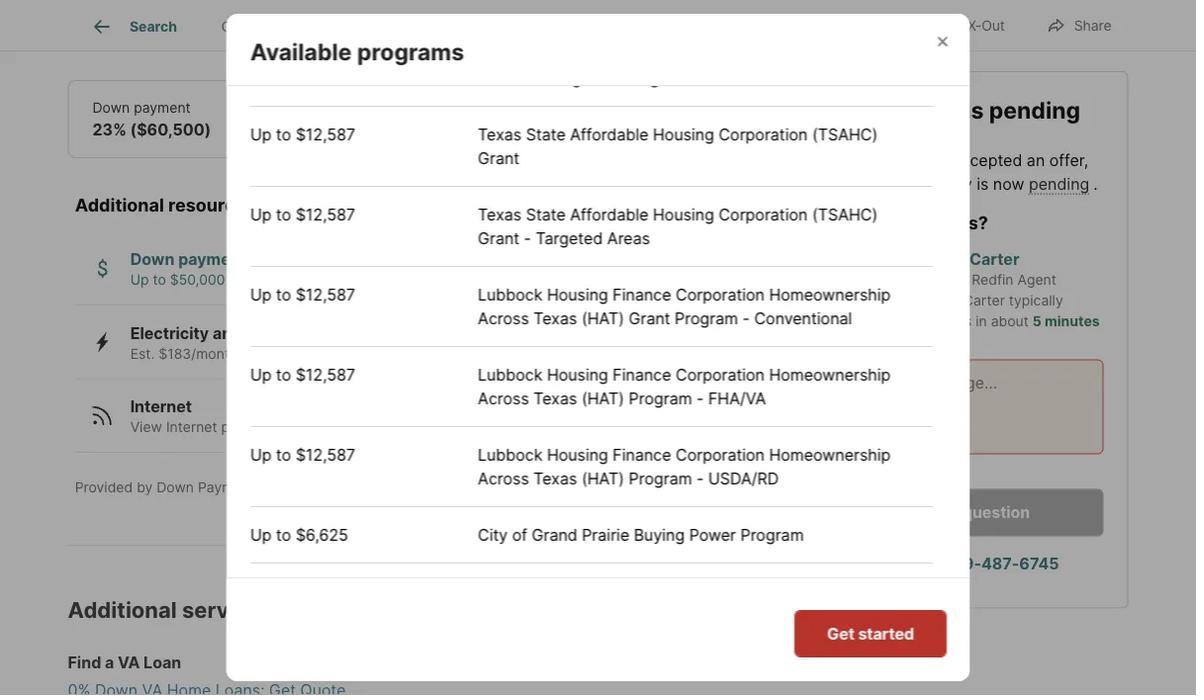 Task type: locate. For each thing, give the bounding box(es) containing it.
tami carter typically replies in about
[[929, 292, 1063, 330]]

is down accepted
[[977, 174, 989, 193]]

carter inside tami carter typically replies in about
[[963, 292, 1005, 309]]

lubbock for lubbock housing finance corporation homeownership across texas (hat) grant program - conventional
[[477, 285, 542, 304]]

2 vertical spatial across
[[477, 469, 529, 488]]

3 (tsahc) from the top
[[812, 205, 877, 224]]

(hat) inside lubbock housing finance corporation homeownership across texas (hat) grant program - conventional
[[581, 309, 624, 328]]

solar up save
[[245, 324, 284, 343]]

finance for -
[[612, 285, 671, 304]]

0 vertical spatial by
[[137, 479, 153, 496]]

pending down offer,
[[1029, 174, 1090, 193]]

across inside 'lubbock housing finance corporation homeownership across texas (hat) program - usda/rd'
[[477, 469, 529, 488]]

home up has on the right top of page
[[897, 96, 960, 124]]

(tsahc) left dpa
[[812, 45, 877, 64]]

program up 7.27%
[[546, 68, 609, 88]]

2 vertical spatial (tsahc)
[[812, 205, 877, 224]]

to for city of grand prairie buying power program
[[276, 525, 291, 545]]

1 horizontal spatial a
[[950, 503, 959, 522]]

required
[[843, 458, 893, 473]]

across for lubbock housing finance corporation homeownership across texas (hat) program - fha/va
[[477, 389, 529, 408]]

available programs element
[[250, 14, 487, 66]]

1 horizontal spatial this
[[437, 419, 461, 436]]

up inside down payment assistance up to $50,000 available from 20 programs
[[130, 272, 149, 288]]

corporation inside lubbock housing finance corporation homeownership across texas (hat) program - fha/va
[[675, 365, 764, 384]]

down for ($60,500)
[[93, 99, 130, 116]]

pending link
[[1029, 174, 1090, 193]]

home up allconnect at the left of page
[[464, 419, 501, 436]]

you
[[726, 618, 749, 635]]

to left $50,000
[[153, 272, 166, 288]]

1 vertical spatial home
[[464, 419, 501, 436]]

save
[[246, 345, 276, 362]]

to for texas state affordable housing corporation (tsahc) grant
[[276, 125, 291, 144]]

0 vertical spatial is
[[965, 96, 984, 124]]

internet right view
[[166, 419, 217, 436]]

4 $12,587 from the top
[[295, 285, 355, 304]]

for up responses
[[632, 598, 650, 614]]

(hat) inside lubbock housing finance corporation homeownership across texas (hat) program - fha/va
[[581, 389, 624, 408]]

$12,587 for texas state affordable housing corporation (tsahc) grant - targeted areas
[[295, 205, 355, 224]]

2 horizontal spatial this
[[876, 174, 903, 193]]

lubbock housing finance corporation homeownership across texas (hat) program - usda/rd
[[477, 445, 890, 488]]

0 vertical spatial programs
[[357, 38, 464, 65]]

get started
[[827, 624, 914, 644]]

this up the
[[395, 618, 419, 635]]

1 finance from the top
[[612, 285, 671, 304]]

electricity and solar est. $183/month, save                  $183 with rooftop solar
[[130, 324, 432, 362]]

3 tab from the left
[[612, 3, 708, 50]]

homes.
[[250, 639, 297, 656]]

offer,
[[1049, 150, 1089, 169]]

0 horizontal spatial areas
[[607, 229, 650, 248]]

1 vertical spatial programs
[[345, 272, 407, 288]]

corporation
[[718, 45, 807, 64], [718, 125, 807, 144], [718, 205, 807, 224], [675, 285, 764, 304], [675, 365, 764, 384], [675, 445, 764, 465]]

find
[[68, 653, 101, 672]]

areas up lubbock housing finance corporation homeownership across texas (hat) grant program - conventional
[[607, 229, 650, 248]]

up down plans
[[250, 445, 271, 465]]

for inside internet view internet plans and providers available for this home
[[415, 419, 433, 436]]

(hat) inside 'lubbock housing finance corporation homeownership across texas (hat) program - usda/rd'
[[581, 469, 624, 488]]

tami for tami carter dallas redfin agent
[[929, 250, 966, 269]]

your down responses
[[644, 639, 673, 656]]

0 vertical spatial across
[[477, 309, 529, 328]]

23%
[[93, 120, 127, 139]]

solar right rooftop
[[400, 345, 432, 362]]

housing
[[652, 45, 714, 64], [652, 125, 714, 144], [652, 205, 714, 224], [547, 285, 608, 304], [547, 365, 608, 384], [547, 445, 608, 465]]

loan right va
[[144, 653, 181, 672]]

up to $12,587 down "providers"
[[250, 445, 355, 465]]

2 tami from the top
[[929, 292, 960, 309]]

up to $12,587 for lubbock housing finance corporation homeownership across texas (hat) program - usda/rd
[[250, 445, 355, 465]]

is up accepted
[[965, 96, 984, 124]]

lubbock for lubbock housing finance corporation homeownership across texas (hat) program - usda/rd
[[477, 445, 542, 465]]

programs inside for informational purposes only. redfin does not endorse or guarantee this information. we'll use your responses to show you available programs on other homes. you can remove the information anytime by clearing your responses.
[[814, 618, 877, 635]]

loan
[[461, 99, 493, 116], [144, 653, 181, 672]]

questions?
[[892, 211, 988, 233]]

additional up find a va loan
[[68, 597, 177, 623]]

2 (hat) from the top
[[581, 389, 624, 408]]

grand
[[531, 525, 577, 545]]

1 vertical spatial areas
[[607, 229, 650, 248]]

redfin
[[972, 271, 1014, 288], [842, 598, 884, 614]]

carter for tami carter typically replies in about
[[963, 292, 1005, 309]]

1 across from the top
[[477, 309, 529, 328]]

0 vertical spatial targeted
[[626, 68, 693, 88]]

3 across from the top
[[477, 469, 529, 488]]

payment up ($60,500) at the left of the page
[[134, 99, 191, 116]]

up to $12,587 down assistance
[[250, 285, 355, 304]]

5
[[1033, 313, 1042, 330]]

responses.
[[677, 639, 748, 656]]

$12,587 for texas state affordable housing corporation (tsahc) dpa 2nd lien program - targeted areas
[[295, 45, 355, 64]]

redfin inside tami carter dallas redfin agent
[[972, 271, 1014, 288]]

2 vertical spatial down
[[157, 479, 194, 496]]

1 lubbock from the top
[[477, 285, 542, 304]]

up to $12,587 down the $183
[[250, 365, 355, 384]]

(tsahc) up the
[[812, 125, 877, 144]]

$12,587 for texas state affordable housing corporation (tsahc) grant
[[295, 125, 355, 144]]

up left $265,000
[[250, 125, 271, 144]]

2 affordable from the top
[[570, 125, 648, 144]]

1 vertical spatial finance
[[612, 365, 671, 384]]

1 state from the top
[[526, 45, 565, 64]]

0 horizontal spatial available
[[229, 272, 286, 288]]

or left call
[[893, 554, 908, 574]]

only.
[[807, 598, 838, 614]]

program inside texas state affordable housing corporation (tsahc) dpa 2nd lien program - targeted areas
[[546, 68, 609, 88]]

use
[[538, 618, 562, 635]]

up left the from
[[250, 285, 271, 304]]

city of grand prairie buying power program
[[477, 525, 803, 545]]

1 $12,587 from the top
[[295, 45, 355, 64]]

this
[[843, 96, 892, 124]]

tami up 'dallas'
[[929, 250, 966, 269]]

$6,625
[[295, 525, 348, 545]]

1 vertical spatial redfin
[[842, 598, 884, 614]]

- inside texas state affordable housing corporation (tsahc) dpa 2nd lien program - targeted areas
[[614, 68, 621, 88]]

tami down 'dallas'
[[929, 292, 960, 309]]

1 vertical spatial (tsahc)
[[812, 125, 877, 144]]

2 horizontal spatial available
[[753, 618, 810, 635]]

up to $12,587 down home
[[250, 125, 355, 144]]

up for lubbock housing finance corporation homeownership across texas (hat) program - usda/rd
[[250, 445, 271, 465]]

2 vertical spatial finance
[[612, 445, 671, 465]]

minutes
[[1045, 313, 1100, 330]]

469-
[[942, 554, 981, 574]]

this
[[876, 174, 903, 193], [437, 419, 461, 436], [395, 618, 419, 635]]

up down save
[[250, 365, 271, 384]]

2 vertical spatial programs
[[814, 618, 877, 635]]

state inside texas state affordable housing corporation (tsahc) dpa 2nd lien program - targeted areas
[[526, 45, 565, 64]]

available down assistance
[[229, 272, 286, 288]]

$12,587 up assistance
[[295, 205, 355, 224]]

2 vertical spatial this
[[395, 618, 419, 635]]

0 vertical spatial pending
[[989, 96, 1080, 124]]

by inside for informational purposes only. redfin does not endorse or guarantee this information. we'll use your responses to show you available programs on other homes. you can remove the information anytime by clearing your responses.
[[569, 639, 585, 656]]

3 up to $12,587 from the top
[[250, 205, 355, 224]]

1 horizontal spatial by
[[569, 639, 585, 656]]

3 finance from the top
[[612, 445, 671, 465]]

up to $12,587 for lubbock housing finance corporation homeownership across texas (hat) program - fha/va
[[250, 365, 355, 384]]

replies
[[929, 313, 972, 330]]

seller
[[877, 150, 917, 169]]

carter for tami carter dallas redfin agent
[[970, 250, 1019, 269]]

0 horizontal spatial targeted
[[535, 229, 602, 248]]

internet up view
[[130, 397, 192, 417]]

tami inside tami carter typically replies in about
[[929, 292, 960, 309]]

469-487-6745 link
[[942, 554, 1059, 574]]

2 $12,587 from the top
[[295, 125, 355, 144]]

2 (tsahc) from the top
[[812, 125, 877, 144]]

down inside down payment 23% ($60,500)
[[93, 99, 130, 116]]

0 vertical spatial payment
[[134, 99, 191, 116]]

$12,587 down home
[[295, 125, 355, 144]]

and right wattbuy, on the bottom left of page
[[390, 479, 415, 496]]

state down fixed,
[[526, 205, 565, 224]]

find a va loan
[[68, 653, 181, 672]]

1 up to $12,587 from the top
[[250, 45, 355, 64]]

1 vertical spatial (hat)
[[581, 389, 624, 408]]

available down purposes
[[753, 618, 810, 635]]

homeowners' insurance link
[[92, 27, 271, 46]]

and inside the electricity and solar est. $183/month, save                  $183 with rooftop solar
[[213, 324, 242, 343]]

program inside lubbock housing finance corporation homeownership across texas (hat) program - fha/va
[[628, 389, 692, 408]]

pending up the an
[[989, 96, 1080, 124]]

1 vertical spatial tami
[[929, 292, 960, 309]]

5 $12,587 from the top
[[295, 365, 355, 384]]

a left va
[[105, 653, 114, 672]]

2 vertical spatial state
[[526, 205, 565, 224]]

2 vertical spatial homeownership
[[769, 445, 890, 465]]

- inside lubbock housing finance corporation homeownership across texas (hat) program - fha/va
[[696, 389, 703, 408]]

1 horizontal spatial areas
[[697, 68, 740, 88]]

1 vertical spatial loan
[[144, 653, 181, 672]]

$12,587 for lubbock housing finance corporation homeownership across texas (hat) grant program - conventional
[[295, 285, 355, 304]]

by right anytime
[[569, 639, 585, 656]]

0 vertical spatial affordable
[[570, 45, 648, 64]]

2 up to $12,587 from the top
[[250, 125, 355, 144]]

affordable up 7.27%
[[570, 45, 648, 64]]

2 across from the top
[[477, 389, 529, 408]]

3 $12,587 from the top
[[295, 205, 355, 224]]

carter up in
[[963, 292, 1005, 309]]

(tsahc) inside texas state affordable housing corporation (tsahc) dpa 2nd lien program - targeted areas
[[812, 45, 877, 64]]

your right use
[[566, 618, 595, 635]]

0 horizontal spatial or
[[307, 618, 321, 635]]

affordable inside texas state affordable housing corporation (tsahc) grant - targeted areas
[[570, 205, 648, 224]]

1 vertical spatial a
[[105, 653, 114, 672]]

housing inside lubbock housing finance corporation homeownership across texas (hat) grant program - conventional
[[547, 285, 608, 304]]

0 vertical spatial tami
[[929, 250, 966, 269]]

0 vertical spatial state
[[526, 45, 565, 64]]

6 up to $12,587 from the top
[[250, 445, 355, 465]]

for up allconnect at the left of page
[[415, 419, 433, 436]]

with
[[316, 345, 344, 362]]

0 vertical spatial additional
[[75, 194, 164, 216]]

to up provided by down payment resource, wattbuy, and allconnect
[[276, 445, 291, 465]]

housing inside 'lubbock housing finance corporation homeownership across texas (hat) program - usda/rd'
[[547, 445, 608, 465]]

payment inside down payment 23% ($60,500)
[[134, 99, 191, 116]]

0 vertical spatial (hat)
[[581, 309, 624, 328]]

0 vertical spatial loan
[[461, 99, 493, 116]]

state inside texas state affordable housing corporation (tsahc) grant
[[526, 125, 565, 144]]

to down overview
[[276, 45, 291, 64]]

up down provided by down payment resource, wattbuy, and allconnect
[[250, 525, 271, 545]]

to down assistance
[[276, 285, 291, 304]]

up left $50,000
[[130, 272, 149, 288]]

($60,500)
[[130, 120, 211, 139]]

affordable for program
[[570, 45, 648, 64]]

2 vertical spatial available
[[753, 618, 810, 635]]

other
[[901, 618, 936, 635]]

available inside internet view internet plans and providers available for this home
[[354, 419, 411, 436]]

1 horizontal spatial your
[[644, 639, 673, 656]]

for informational purposes only. redfin does not endorse or guarantee this information. we'll use your responses to show you available programs on other homes. you can remove the information anytime by clearing your responses.
[[250, 598, 945, 656]]

grant for texas state affordable housing corporation (tsahc) grant
[[477, 148, 519, 168]]

up for lubbock housing finance corporation homeownership across texas (hat) program - fha/va
[[250, 365, 271, 384]]

to down the $183
[[276, 365, 291, 384]]

loan up 10-
[[461, 99, 493, 116]]

0 vertical spatial or
[[893, 554, 908, 574]]

x-out
[[967, 17, 1005, 34]]

available programs
[[250, 38, 464, 65]]

(tsahc) down the
[[812, 205, 877, 224]]

lubbock inside lubbock housing finance corporation homeownership across texas (hat) program - fha/va
[[477, 365, 542, 384]]

payment inside down payment assistance up to $50,000 available from 20 programs
[[178, 250, 246, 269]]

additional down 23%
[[75, 194, 164, 216]]

homeownership inside lubbock housing finance corporation homeownership across texas (hat) grant program - conventional
[[769, 285, 890, 304]]

1 vertical spatial affordable
[[570, 125, 648, 144]]

program up 'lubbock housing finance corporation homeownership across texas (hat) program - usda/rd'
[[628, 389, 692, 408]]

0 vertical spatial home
[[897, 96, 960, 124]]

5 minutes
[[1033, 313, 1100, 330]]

solar
[[245, 324, 284, 343], [400, 345, 432, 362]]

1 horizontal spatial for
[[632, 598, 650, 614]]

to up assistance
[[276, 205, 291, 224]]

(tsahc) inside texas state affordable housing corporation (tsahc) grant - targeted areas
[[812, 205, 877, 224]]

anytime
[[513, 639, 565, 656]]

x-
[[967, 17, 982, 34]]

up to $12,587 up assistance
[[250, 205, 355, 224]]

an
[[1027, 150, 1045, 169]]

$12,587 down "providers"
[[295, 445, 355, 465]]

2 lubbock from the top
[[477, 365, 542, 384]]

1 vertical spatial homeownership
[[769, 365, 890, 384]]

up to $12,587 for texas state affordable housing corporation (tsahc) dpa 2nd lien program - targeted areas
[[250, 45, 355, 64]]

0 horizontal spatial your
[[566, 618, 595, 635]]

finance up 'city of grand prairie buying power program'
[[612, 445, 671, 465]]

across inside lubbock housing finance corporation homeownership across texas (hat) grant program - conventional
[[477, 309, 529, 328]]

0 vertical spatial finance
[[612, 285, 671, 304]]

0 horizontal spatial home
[[464, 419, 501, 436]]

6 $12,587 from the top
[[295, 445, 355, 465]]

1 horizontal spatial targeted
[[626, 68, 693, 88]]

$12,587 up home
[[295, 45, 355, 64]]

tami
[[929, 250, 966, 269], [929, 292, 960, 309]]

1 horizontal spatial loan
[[461, 99, 493, 116]]

.
[[1093, 174, 1098, 193]]

$12,587 down assistance
[[295, 285, 355, 304]]

0 vertical spatial (tsahc)
[[812, 45, 877, 64]]

redfin down tami carter link
[[972, 271, 1014, 288]]

down up $50,000
[[130, 250, 175, 269]]

1 affordable from the top
[[570, 45, 648, 64]]

your
[[566, 618, 595, 635], [644, 639, 673, 656]]

and
[[843, 174, 871, 193], [213, 324, 242, 343], [260, 419, 284, 436], [390, 479, 415, 496]]

carter inside tami carter dallas redfin agent
[[970, 250, 1019, 269]]

state for lien
[[526, 45, 565, 64]]

$12,587 for lubbock housing finance corporation homeownership across texas (hat) program - usda/rd
[[295, 445, 355, 465]]

homeownership inside 'lubbock housing finance corporation homeownership across texas (hat) program - usda/rd'
[[769, 445, 890, 465]]

programs up price in the top of the page
[[357, 38, 464, 65]]

lubbock housing finance corporation homeownership across texas (hat) program - fha/va
[[477, 365, 890, 408]]

overview tab
[[199, 3, 305, 50]]

finance down texas state affordable housing corporation (tsahc) grant - targeted areas
[[612, 285, 671, 304]]

1 (tsahc) from the top
[[812, 45, 877, 64]]

1 vertical spatial this
[[437, 419, 461, 436]]

up down overview
[[250, 45, 271, 64]]

1 (hat) from the top
[[581, 309, 624, 328]]

assistance
[[250, 250, 334, 269]]

across inside lubbock housing finance corporation homeownership across texas (hat) program - fha/va
[[477, 389, 529, 408]]

1 vertical spatial targeted
[[535, 229, 602, 248]]

payment
[[134, 99, 191, 116], [178, 250, 246, 269]]

2 vertical spatial lubbock
[[477, 445, 542, 465]]

homeownership up conventional on the right top
[[769, 285, 890, 304]]

2 homeownership from the top
[[769, 365, 890, 384]]

lubbock
[[477, 285, 542, 304], [477, 365, 542, 384], [477, 445, 542, 465]]

homeowners' insurance
[[92, 27, 271, 46]]

price
[[334, 99, 366, 116]]

this up allconnect at the left of page
[[437, 419, 461, 436]]

state inside texas state affordable housing corporation (tsahc) grant - targeted areas
[[526, 205, 565, 224]]

programs down only.
[[814, 618, 877, 635]]

finance inside lubbock housing finance corporation homeownership across texas (hat) grant program - conventional
[[612, 285, 671, 304]]

-
[[614, 68, 621, 88], [523, 229, 531, 248], [742, 309, 749, 328], [696, 389, 703, 408], [696, 469, 703, 488]]

0 vertical spatial solar
[[245, 324, 284, 343]]

by
[[137, 479, 153, 496], [569, 639, 585, 656]]

tami inside tami carter dallas redfin agent
[[929, 250, 966, 269]]

grant inside texas state affordable housing corporation (tsahc) grant
[[477, 148, 519, 168]]

home
[[291, 99, 330, 116]]

$12,587 down with
[[295, 365, 355, 384]]

affordable right fixed,
[[570, 125, 648, 144]]

(tsahc) inside texas state affordable housing corporation (tsahc) grant
[[812, 125, 877, 144]]

x-out button
[[923, 4, 1022, 45]]

- inside texas state affordable housing corporation (tsahc) grant - targeted areas
[[523, 229, 531, 248]]

tab list
[[68, 0, 724, 50]]

2 state from the top
[[526, 125, 565, 144]]

property
[[908, 174, 972, 193]]

0 vertical spatial grant
[[477, 148, 519, 168]]

0 horizontal spatial this
[[395, 618, 419, 635]]

internet
[[130, 397, 192, 417], [166, 419, 217, 436]]

state down details
[[526, 125, 565, 144]]

program inside lubbock housing finance corporation homeownership across texas (hat) grant program - conventional
[[674, 309, 738, 328]]

(tsahc) for texas state affordable housing corporation (tsahc) grant
[[812, 125, 877, 144]]

and right plans
[[260, 419, 284, 436]]

finance down lubbock housing finance corporation homeownership across texas (hat) grant program - conventional
[[612, 365, 671, 384]]

and inside internet view internet plans and providers available for this home
[[260, 419, 284, 436]]

homeownership inside lubbock housing finance corporation homeownership across texas (hat) program - fha/va
[[769, 365, 890, 384]]

0 horizontal spatial for
[[415, 419, 433, 436]]

of
[[512, 525, 527, 545]]

corporation inside texas state affordable housing corporation (tsahc) grant - targeted areas
[[718, 205, 807, 224]]

1 vertical spatial additional
[[68, 597, 177, 623]]

programs right 20
[[345, 272, 407, 288]]

down for up
[[130, 250, 175, 269]]

tami for tami carter typically replies in about
[[929, 292, 960, 309]]

finance inside lubbock housing finance corporation homeownership across texas (hat) program - fha/va
[[612, 365, 671, 384]]

texas inside lubbock housing finance corporation homeownership across texas (hat) grant program - conventional
[[533, 309, 577, 328]]

a for ask
[[950, 503, 959, 522]]

1 horizontal spatial available
[[354, 419, 411, 436]]

finance for usda/rd
[[612, 445, 671, 465]]

homeownership for lubbock housing finance corporation homeownership across texas (hat) program - usda/rd
[[769, 445, 890, 465]]

dallas
[[929, 271, 968, 288]]

view
[[130, 419, 162, 436]]

carter
[[970, 250, 1019, 269], [963, 292, 1005, 309]]

or up you
[[307, 618, 321, 635]]

0 horizontal spatial a
[[105, 653, 114, 672]]

up up assistance
[[250, 205, 271, 224]]

finance inside 'lubbock housing finance corporation homeownership across texas (hat) program - usda/rd'
[[612, 445, 671, 465]]

1 vertical spatial lubbock
[[477, 365, 542, 384]]

and up the $183/month,
[[213, 324, 242, 343]]

0 vertical spatial areas
[[697, 68, 740, 88]]

0 vertical spatial a
[[950, 503, 959, 522]]

up to $12,587 up home
[[250, 45, 355, 64]]

loan inside loan details 10-yr fixed, 7.27%
[[461, 99, 493, 116]]

down left the payment
[[157, 479, 194, 496]]

0 horizontal spatial redfin
[[842, 598, 884, 614]]

redfin inside for informational purposes only. redfin does not endorse or guarantee this information. we'll use your responses to show you available programs on other homes. you can remove the information anytime by clearing your responses.
[[842, 598, 884, 614]]

4 up to $12,587 from the top
[[250, 285, 355, 304]]

1 vertical spatial payment
[[178, 250, 246, 269]]

1 vertical spatial solar
[[400, 345, 432, 362]]

2 vertical spatial grant
[[628, 309, 670, 328]]

available right "providers"
[[354, 419, 411, 436]]

1 vertical spatial by
[[569, 639, 585, 656]]

2 vertical spatial (hat)
[[581, 469, 624, 488]]

2 finance from the top
[[612, 365, 671, 384]]

up
[[250, 45, 271, 64], [250, 125, 271, 144], [250, 205, 271, 224], [130, 272, 149, 288], [250, 285, 271, 304], [250, 365, 271, 384], [250, 445, 271, 465], [250, 525, 271, 545]]

additional
[[75, 194, 164, 216], [68, 597, 177, 623]]

0 horizontal spatial solar
[[245, 324, 284, 343]]

0 vertical spatial your
[[566, 618, 595, 635]]

to left $265,000
[[276, 125, 291, 144]]

1 vertical spatial across
[[477, 389, 529, 408]]

tab
[[305, 3, 454, 50], [454, 3, 612, 50], [612, 3, 708, 50]]

pending
[[989, 96, 1080, 124], [1029, 174, 1090, 193]]

affordable down 7.27%
[[570, 205, 648, 224]]

program
[[546, 68, 609, 88], [674, 309, 738, 328], [628, 389, 692, 408], [628, 469, 692, 488], [740, 525, 803, 545]]

affordable inside texas state affordable housing corporation (tsahc) dpa 2nd lien program - targeted areas
[[570, 45, 648, 64]]

1 vertical spatial is
[[977, 174, 989, 193]]

3 homeownership from the top
[[769, 445, 890, 465]]

areas
[[697, 68, 740, 88], [607, 229, 650, 248]]

1 tami from the top
[[929, 250, 966, 269]]

areas up texas state affordable housing corporation (tsahc) grant
[[697, 68, 740, 88]]

0 vertical spatial for
[[415, 419, 433, 436]]

1 vertical spatial for
[[632, 598, 650, 614]]

home
[[897, 96, 960, 124], [464, 419, 501, 436]]

3 lubbock from the top
[[477, 445, 542, 465]]

state up lien
[[526, 45, 565, 64]]

down inside down payment assistance up to $50,000 available from 20 programs
[[130, 250, 175, 269]]

5 up to $12,587 from the top
[[250, 365, 355, 384]]

electricity
[[130, 324, 209, 343]]

the
[[843, 150, 872, 169]]

3 affordable from the top
[[570, 205, 648, 224]]

1 vertical spatial state
[[526, 125, 565, 144]]

0 vertical spatial homeownership
[[769, 285, 890, 304]]

0 vertical spatial lubbock
[[477, 285, 542, 304]]

redfin up get started
[[842, 598, 884, 614]]

affordable inside texas state affordable housing corporation (tsahc) grant
[[570, 125, 648, 144]]

available
[[250, 38, 351, 65]]

homeownership for lubbock housing finance corporation homeownership across texas (hat) grant program - conventional
[[769, 285, 890, 304]]

program up lubbock housing finance corporation homeownership across texas (hat) program - fha/va
[[674, 309, 738, 328]]

carter up agent
[[970, 250, 1019, 269]]

ask
[[917, 503, 946, 522]]

lubbock inside lubbock housing finance corporation homeownership across texas (hat) grant program - conventional
[[477, 285, 542, 304]]

1 vertical spatial or
[[307, 618, 321, 635]]

3 state from the top
[[526, 205, 565, 224]]

by right provided at the bottom left of the page
[[137, 479, 153, 496]]

lubbock inside 'lubbock housing finance corporation homeownership across texas (hat) program - usda/rd'
[[477, 445, 542, 465]]

0 vertical spatial redfin
[[972, 271, 1014, 288]]

0 vertical spatial carter
[[970, 250, 1019, 269]]

housing inside lubbock housing finance corporation homeownership across texas (hat) program - fha/va
[[547, 365, 608, 384]]

across
[[477, 309, 529, 328], [477, 389, 529, 408], [477, 469, 529, 488]]

1 vertical spatial down
[[130, 250, 175, 269]]

1 vertical spatial grant
[[477, 229, 519, 248]]

grant inside texas state affordable housing corporation (tsahc) grant - targeted areas
[[477, 229, 519, 248]]

program up "buying"
[[628, 469, 692, 488]]

targeted
[[626, 68, 693, 88], [535, 229, 602, 248]]

1 vertical spatial carter
[[963, 292, 1005, 309]]

- inside lubbock housing finance corporation homeownership across texas (hat) grant program - conventional
[[742, 309, 749, 328]]

homeownership left field
[[769, 445, 890, 465]]

texas inside texas state affordable housing corporation (tsahc) dpa 2nd lien program - targeted areas
[[477, 45, 521, 64]]

0 vertical spatial down
[[93, 99, 130, 116]]

1 horizontal spatial home
[[897, 96, 960, 124]]

1 homeownership from the top
[[769, 285, 890, 304]]

$50,000
[[170, 272, 225, 288]]

1 vertical spatial available
[[354, 419, 411, 436]]

available
[[229, 272, 286, 288], [354, 419, 411, 436], [753, 618, 810, 635]]

to inside for informational purposes only. redfin does not endorse or guarantee this information. we'll use your responses to show you available programs on other homes. you can remove the information anytime by clearing your responses.
[[670, 618, 683, 635]]

available inside down payment assistance up to $50,000 available from 20 programs
[[229, 272, 286, 288]]

areas inside texas state affordable housing corporation (tsahc) dpa 2nd lien program - targeted areas
[[697, 68, 740, 88]]

1 horizontal spatial redfin
[[972, 271, 1014, 288]]

homeownership down conventional on the right top
[[769, 365, 890, 384]]

to left show
[[670, 618, 683, 635]]

state
[[526, 45, 565, 64], [526, 125, 565, 144], [526, 205, 565, 224]]

this down seller
[[876, 174, 903, 193]]

a right ask
[[950, 503, 959, 522]]

to for lubbock housing finance corporation homeownership across texas (hat) program - fha/va
[[276, 365, 291, 384]]

0 vertical spatial available
[[229, 272, 286, 288]]

field
[[897, 458, 921, 473]]

0 vertical spatial this
[[876, 174, 903, 193]]

and down the
[[843, 174, 871, 193]]

payment up $50,000
[[178, 250, 246, 269]]

2 vertical spatial affordable
[[570, 205, 648, 224]]

3 (hat) from the top
[[581, 469, 624, 488]]

down up 23%
[[93, 99, 130, 116]]

a inside button
[[950, 503, 959, 522]]

to left $6,625
[[276, 525, 291, 545]]



Task type: vqa. For each thing, say whether or not it's contained in the screenshot.
2nd days from the right
no



Task type: describe. For each thing, give the bounding box(es) containing it.
show
[[687, 618, 722, 635]]

usda/rd
[[708, 469, 778, 488]]

text or call 469-487-6745
[[856, 554, 1059, 574]]

(hat) for fha/va
[[581, 389, 624, 408]]

out
[[982, 17, 1005, 34]]

typically
[[1009, 292, 1063, 309]]

purposes
[[743, 598, 803, 614]]

$183
[[280, 345, 312, 362]]

1 horizontal spatial or
[[893, 554, 908, 574]]

payment for assistance
[[178, 250, 246, 269]]

grant inside lubbock housing finance corporation homeownership across texas (hat) grant program - conventional
[[628, 309, 670, 328]]

text
[[856, 554, 888, 574]]

allconnect
[[418, 479, 490, 496]]

provided by down payment resource, wattbuy, and allconnect
[[75, 479, 490, 496]]

0 vertical spatial internet
[[130, 397, 192, 417]]

additional services
[[68, 597, 273, 623]]

lubbock for lubbock housing finance corporation homeownership across texas (hat) program - fha/va
[[477, 365, 542, 384]]

a for find
[[105, 653, 114, 672]]

1 vertical spatial your
[[644, 639, 673, 656]]

question
[[963, 503, 1030, 522]]

share button
[[1030, 4, 1128, 45]]

programs inside down payment assistance up to $50,000 available from 20 programs
[[345, 272, 407, 288]]

homeowners'
[[92, 27, 194, 46]]

dallas redfin agenttami carter image
[[843, 250, 913, 319]]

across for lubbock housing finance corporation homeownership across texas (hat) program - usda/rd
[[477, 469, 529, 488]]

up for texas state affordable housing corporation (tsahc) grant
[[250, 125, 271, 144]]

areas inside texas state affordable housing corporation (tsahc) grant - targeted areas
[[607, 229, 650, 248]]

home price $265,000
[[291, 99, 369, 139]]

up to $12,587 for lubbock housing finance corporation homeownership across texas (hat) grant program - conventional
[[250, 285, 355, 304]]

pending .
[[1029, 174, 1098, 193]]

details
[[497, 99, 540, 116]]

accepted
[[952, 150, 1022, 169]]

tami carter dallas redfin agent
[[929, 250, 1057, 288]]

additional resources
[[75, 194, 256, 216]]

started
[[858, 624, 914, 644]]

information
[[435, 639, 509, 656]]

texas inside lubbock housing finance corporation homeownership across texas (hat) program - fha/va
[[533, 389, 577, 408]]

can
[[330, 639, 353, 656]]

up for city of grand prairie buying power program
[[250, 525, 271, 545]]

get started button
[[794, 610, 946, 658]]

provided
[[75, 479, 133, 496]]

affordable for areas
[[570, 205, 648, 224]]

available programs dialog
[[226, 0, 970, 690]]

this inside internet view internet plans and providers available for this home
[[437, 419, 461, 436]]

ask a question button
[[843, 489, 1104, 536]]

10-
[[461, 120, 487, 139]]

additional for additional resources
[[75, 194, 164, 216]]

prairie
[[581, 525, 629, 545]]

this inside the seller has accepted an offer, and this property is now
[[876, 174, 903, 193]]

1 tab from the left
[[305, 3, 454, 50]]

program inside 'lubbock housing finance corporation homeownership across texas (hat) program - usda/rd'
[[628, 469, 692, 488]]

available inside for informational purposes only. redfin does not endorse or guarantee this information. we'll use your responses to show you available programs on other homes. you can remove the information anytime by clearing your responses.
[[753, 618, 810, 635]]

on
[[881, 618, 897, 635]]

housing inside texas state affordable housing corporation (tsahc) grant - targeted areas
[[652, 205, 714, 224]]

up for texas state affordable housing corporation (tsahc) dpa 2nd lien program - targeted areas
[[250, 45, 271, 64]]

to for texas state affordable housing corporation (tsahc) dpa 2nd lien program - targeted areas
[[276, 45, 291, 64]]

ask a question
[[917, 503, 1030, 522]]

payment for 23%
[[134, 99, 191, 116]]

487-
[[981, 554, 1019, 574]]

lien
[[511, 68, 542, 88]]

buying
[[633, 525, 684, 545]]

call
[[913, 554, 938, 574]]

texas inside texas state affordable housing corporation (tsahc) grant
[[477, 125, 521, 144]]

corporation inside texas state affordable housing corporation (tsahc) dpa 2nd lien program - targeted areas
[[718, 45, 807, 64]]

tab list containing search
[[68, 0, 724, 50]]

- inside 'lubbock housing finance corporation homeownership across texas (hat) program - usda/rd'
[[696, 469, 703, 488]]

texas state affordable housing corporation (tsahc) grant
[[477, 125, 877, 168]]

this home is pending
[[843, 96, 1080, 124]]

homeownership for lubbock housing finance corporation homeownership across texas (hat) program - fha/va
[[769, 365, 890, 384]]

you
[[301, 639, 326, 656]]

now
[[993, 174, 1024, 193]]

texas inside 'lubbock housing finance corporation homeownership across texas (hat) program - usda/rd'
[[533, 469, 577, 488]]

1 vertical spatial internet
[[166, 419, 217, 436]]

va
[[118, 653, 140, 672]]

housing inside texas state affordable housing corporation (tsahc) grant
[[652, 125, 714, 144]]

(tsahc) for texas state affordable housing corporation (tsahc) grant - targeted areas
[[812, 205, 877, 224]]

up for lubbock housing finance corporation homeownership across texas (hat) grant program - conventional
[[250, 285, 271, 304]]

up to $12,587 for texas state affordable housing corporation (tsahc) grant
[[250, 125, 355, 144]]

texas inside texas state affordable housing corporation (tsahc) grant - targeted areas
[[477, 205, 521, 224]]

services
[[182, 597, 273, 623]]

up for texas state affordable housing corporation (tsahc) grant - targeted areas
[[250, 205, 271, 224]]

corporation inside 'lubbock housing finance corporation homeownership across texas (hat) program - usda/rd'
[[675, 445, 764, 465]]

remove
[[357, 639, 406, 656]]

down payment 23% ($60,500)
[[93, 99, 211, 139]]

to for lubbock housing finance corporation homeownership across texas (hat) grant program - conventional
[[276, 285, 291, 304]]

this inside for informational purposes only. redfin does not endorse or guarantee this information. we'll use your responses to show you available programs on other homes. you can remove the information anytime by clearing your responses.
[[395, 618, 419, 635]]

does
[[888, 598, 920, 614]]

grant for texas state affordable housing corporation (tsahc) grant - targeted areas
[[477, 229, 519, 248]]

for inside for informational purposes only. redfin does not endorse or guarantee this information. we'll use your responses to show you available programs on other homes. you can remove the information anytime by clearing your responses.
[[632, 598, 650, 614]]

state for targeted
[[526, 205, 565, 224]]

overview
[[221, 18, 283, 35]]

from
[[290, 272, 320, 288]]

or inside for informational purposes only. redfin does not endorse or guarantee this information. we'll use your responses to show you available programs on other homes. you can remove the information anytime by clearing your responses.
[[307, 618, 321, 635]]

up to $6,625
[[250, 525, 348, 545]]

targeted inside texas state affordable housing corporation (tsahc) grant - targeted areas
[[535, 229, 602, 248]]

search link
[[90, 15, 177, 39]]

rooftop
[[348, 345, 396, 362]]

and inside the seller has accepted an offer, and this property is now
[[843, 174, 871, 193]]

(hat) for usda/rd
[[581, 469, 624, 488]]

down payment assistance up to $50,000 available from 20 programs
[[130, 250, 407, 288]]

1 vertical spatial pending
[[1029, 174, 1090, 193]]

dpa
[[882, 45, 913, 64]]

program right 'power'
[[740, 525, 803, 545]]

home inside internet view internet plans and providers available for this home
[[464, 419, 501, 436]]

power
[[689, 525, 736, 545]]

(hat) for -
[[581, 309, 624, 328]]

corporation inside lubbock housing finance corporation homeownership across texas (hat) grant program - conventional
[[675, 285, 764, 304]]

insurance
[[198, 27, 271, 46]]

housing inside texas state affordable housing corporation (tsahc) dpa 2nd lien program - targeted areas
[[652, 45, 714, 64]]

providers
[[288, 419, 350, 436]]

has
[[921, 150, 948, 169]]

plans
[[221, 419, 256, 436]]

responses
[[599, 618, 666, 635]]

fha/va
[[708, 389, 766, 408]]

$12,587 for lubbock housing finance corporation homeownership across texas (hat) program - fha/va
[[295, 365, 355, 384]]

programs inside "available programs" "element"
[[357, 38, 464, 65]]

to inside down payment assistance up to $50,000 available from 20 programs
[[153, 272, 166, 288]]

not
[[924, 598, 945, 614]]

the
[[410, 639, 431, 656]]

corporation inside texas state affordable housing corporation (tsahc) grant
[[718, 125, 807, 144]]

to for lubbock housing finance corporation homeownership across texas (hat) program - usda/rd
[[276, 445, 291, 465]]

get
[[827, 624, 854, 644]]

2nd
[[477, 68, 506, 88]]

20
[[324, 272, 341, 288]]

2 tab from the left
[[454, 3, 612, 50]]

we'll
[[504, 618, 535, 635]]

share
[[1074, 17, 1112, 34]]

additional for additional services
[[68, 597, 177, 623]]

across for lubbock housing finance corporation homeownership across texas (hat) grant program - conventional
[[477, 309, 529, 328]]

finance for fha/va
[[612, 365, 671, 384]]

Write a message... text field
[[860, 371, 1087, 442]]

resources
[[168, 194, 256, 216]]

available for internet
[[354, 419, 411, 436]]

yr
[[487, 120, 503, 139]]

fixed,
[[507, 120, 550, 139]]

targeted inside texas state affordable housing corporation (tsahc) dpa 2nd lien program - targeted areas
[[626, 68, 693, 88]]

to for texas state affordable housing corporation (tsahc) grant - targeted areas
[[276, 205, 291, 224]]

1 horizontal spatial solar
[[400, 345, 432, 362]]

have questions?
[[843, 211, 988, 233]]

up to $12,587 for texas state affordable housing corporation (tsahc) grant - targeted areas
[[250, 205, 355, 224]]

is inside the seller has accepted an offer, and this property is now
[[977, 174, 989, 193]]

have
[[843, 211, 887, 233]]

available for assistance
[[229, 272, 286, 288]]

0 horizontal spatial loan
[[144, 653, 181, 672]]

(tsahc) for texas state affordable housing corporation (tsahc) dpa 2nd lien program - targeted areas
[[812, 45, 877, 64]]

loan details 10-yr fixed, 7.27%
[[461, 99, 598, 139]]

agent
[[1018, 271, 1057, 288]]

internet view internet plans and providers available for this home
[[130, 397, 501, 436]]

lubbock housing finance corporation homeownership across texas (hat) grant program - conventional
[[477, 285, 890, 328]]



